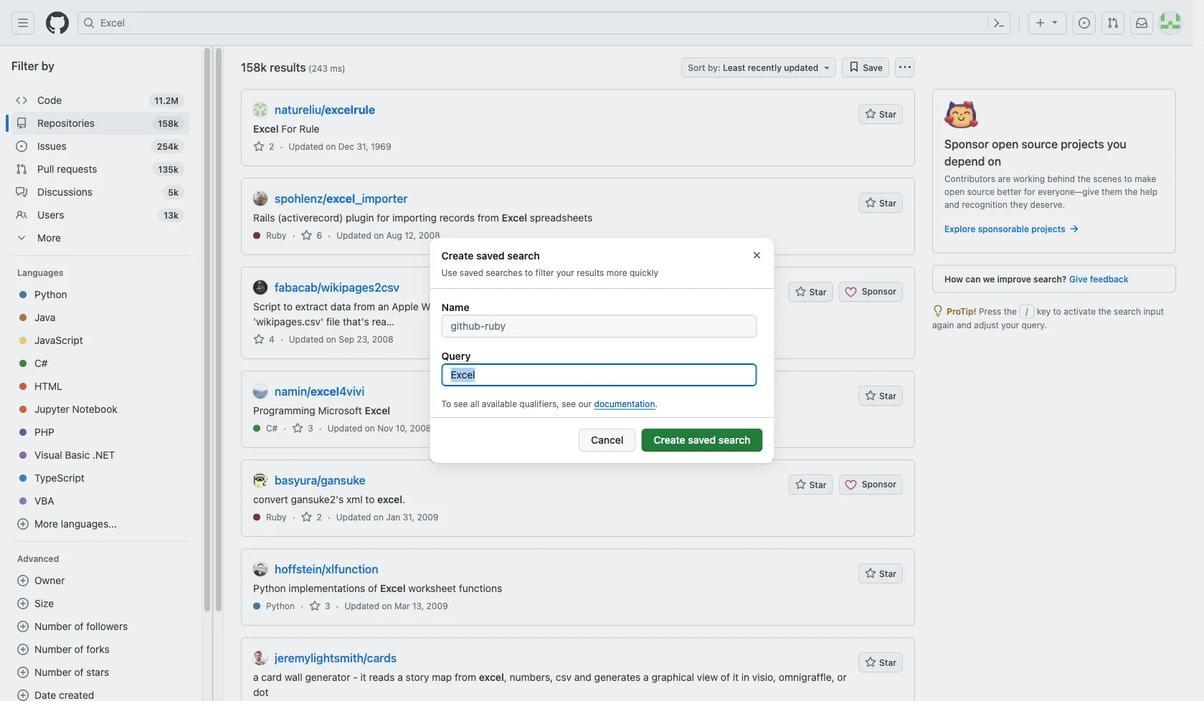Task type: vqa. For each thing, say whether or not it's contained in the screenshot.
'Rule'
yes



Task type: describe. For each thing, give the bounding box(es) containing it.
excel left spreadsheets
[[502, 212, 527, 223]]

excel up the programming microsoft excel
[[311, 385, 339, 398]]

1 horizontal spatial open
[[992, 137, 1019, 151]]

python inside languages element
[[34, 289, 67, 301]]

by inside script to extract data from an apple wikiserver's data store by querying the filesystem itself. creates a 'wikipages.csv' file that's rea…
[[531, 301, 543, 312]]

filter by element
[[6, 83, 196, 702]]

to
[[441, 399, 451, 409]]

ruby language element for basyura/gansuke
[[266, 511, 287, 524]]

saved for create saved search use saved searches to filter your results more quickly
[[476, 250, 505, 261]]

advanced
[[17, 554, 59, 564]]

homepage image
[[46, 11, 69, 34]]

file
[[326, 316, 340, 327]]

protip!
[[947, 307, 977, 317]]

1 horizontal spatial source
[[1022, 137, 1058, 151]]

sponsor inside sponsor open source projects you depend on contributors are working behind the scenes to make open source better for everyone—give them the help and recognition they deserve.
[[945, 137, 989, 151]]

to inside sponsor open source projects you depend on contributors are working behind the scenes to make open source better for everyone—give them the help and recognition they deserve.
[[1124, 174, 1133, 184]]

star for spohlenz/
[[879, 198, 897, 208]]

story
[[406, 671, 429, 683]]

to inside key to activate the search input again and adjust your query.
[[1053, 307, 1062, 317]]

4 link
[[253, 333, 275, 346]]

sc 9kayk9 0 image down gansuke2's
[[301, 512, 312, 523]]

we
[[983, 274, 995, 284]]

· down implementations
[[336, 600, 339, 612]]

projects inside sponsor open source projects you depend on contributors are working behind the scenes to make open source better for everyone—give them the help and recognition they deserve.
[[1061, 137, 1104, 151]]

star for jeremylightsmith/cards
[[879, 658, 897, 668]]

· down excel for rule
[[280, 141, 283, 152]]

to inside script to extract data from an apple wikiserver's data store by querying the filesystem itself. creates a 'wikipages.csv' file that's rea…
[[283, 301, 293, 312]]

create for create saved search use saved searches to filter your results more quickly
[[441, 250, 474, 261]]

wikiserver's
[[421, 301, 479, 312]]

better
[[997, 187, 1022, 197]]

13k
[[164, 210, 179, 220]]

sc 9kayk9 0 image left pull
[[16, 164, 27, 175]]

updated for basyura/gansuke
[[336, 513, 371, 523]]

php link
[[11, 421, 190, 444]]

sc 9kayk9 0 image inside "more" "element"
[[16, 232, 27, 244]]

php
[[34, 426, 54, 438]]

issue opened image
[[1079, 17, 1090, 29]]

extract
[[295, 301, 328, 312]]

filesystem
[[606, 301, 653, 312]]

31, for · updated on jan 31, 2009
[[403, 513, 415, 523]]

to inside the create saved search use saved searches to filter your results more quickly
[[525, 268, 533, 278]]

by inside region
[[41, 59, 54, 73]]

sponsor link for basyura/gansuke
[[839, 475, 903, 495]]

243
[[312, 63, 328, 74]]

owner
[[34, 575, 65, 587]]

scenes
[[1093, 174, 1122, 184]]

sc 9kayk9 0 image up again
[[932, 305, 944, 317]]

3 link for namin/
[[292, 422, 313, 435]]

excel for rule
[[253, 123, 320, 134]]

open column options image
[[899, 62, 911, 73]]

key
[[1037, 307, 1051, 317]]

ruby for spohlenz/
[[266, 231, 287, 241]]

available
[[482, 399, 517, 409]]

on for · updated on sep 23, 2008
[[326, 335, 336, 345]]

generates
[[594, 671, 641, 683]]

number for number of followers
[[34, 621, 72, 633]]

2 vertical spatial python
[[266, 601, 295, 611]]

create for create saved search
[[654, 434, 686, 446]]

query
[[441, 350, 471, 362]]

plus circle image for number of followers
[[17, 621, 29, 633]]

repositories
[[37, 117, 95, 129]]

records
[[439, 212, 475, 223]]

stars
[[86, 667, 109, 679]]

. inside create saved search dialog
[[655, 399, 658, 409]]

aug
[[386, 231, 402, 241]]

worksheet
[[408, 582, 456, 594]]

1 see from the left
[[454, 399, 468, 409]]

(
[[308, 63, 312, 74]]

on for · updated on jan 31, 2009
[[374, 513, 384, 523]]

sc 9kayk9 0 image down programming
[[292, 423, 304, 434]]

of for followers
[[74, 621, 84, 633]]

/
[[1026, 307, 1028, 317]]

python implementations of excel worksheet functions
[[253, 582, 502, 594]]

html
[[34, 381, 62, 392]]

dec
[[338, 142, 354, 152]]

adjust
[[974, 320, 999, 330]]

quickly
[[630, 268, 658, 278]]

a left the story
[[398, 671, 403, 683]]

saved for create saved search
[[688, 434, 716, 446]]

activate
[[1064, 307, 1096, 317]]

· left 6 link
[[292, 230, 295, 241]]

excel left numbers,
[[479, 671, 504, 683]]

close image
[[751, 250, 763, 261]]

star button for hoffstein/xlfunction
[[859, 564, 903, 584]]

sc 9kayk9 0 image inside 6 link
[[301, 230, 312, 241]]

number of forks button
[[11, 638, 190, 661]]

more for more
[[37, 232, 61, 244]]

search inside key to activate the search input again and adjust your query.
[[1114, 307, 1141, 317]]

number of followers button
[[11, 615, 190, 638]]

1 vertical spatial python
[[253, 582, 286, 594]]

use
[[441, 268, 457, 278]]

· updated on nov 10, 2008
[[319, 422, 431, 434]]

package icon image
[[945, 101, 978, 128]]

158k for 158k results ( 243 ms )
[[241, 61, 267, 74]]

sc 9kayk9 0 image left code
[[16, 95, 27, 106]]

notebook
[[72, 403, 118, 415]]

hoffstein/xlfunction link
[[275, 561, 378, 578]]

excelrule
[[325, 103, 375, 117]]

2 for the bottom '2' "link"
[[317, 513, 322, 523]]

3 for namin/
[[308, 424, 313, 434]]

name
[[441, 301, 470, 313]]

for
[[281, 123, 297, 134]]

2 horizontal spatial from
[[478, 212, 499, 223]]

basyura/gansuke link
[[275, 472, 366, 489]]

12,
[[405, 231, 416, 241]]

javascript
[[34, 335, 83, 346]]

it inside , numbers, csv and generates a graphical view of it in visio, omnigraffle, or dot
[[733, 671, 739, 683]]

sponsor open source projects you depend on contributors are working behind the scenes to make open source better for everyone—give them the help and recognition they deserve.
[[945, 137, 1158, 210]]

3 link for hoffstein/xlfunction
[[309, 600, 330, 613]]

1969
[[371, 142, 391, 152]]

vba link
[[11, 490, 190, 513]]

10,
[[396, 424, 407, 434]]

languages...
[[61, 518, 117, 530]]

microsoft
[[318, 405, 362, 416]]

more languages... button
[[11, 513, 190, 536]]

the left /
[[1004, 307, 1017, 317]]

2 data from the left
[[482, 301, 502, 312]]

triangle down image
[[1049, 16, 1061, 28]]

sc 9kayk9 0 image left 'issues'
[[16, 141, 27, 152]]

explore sponsorable projects link
[[945, 223, 1164, 241]]

depend
[[945, 154, 985, 168]]

hoffstein/xlfunction
[[275, 563, 378, 576]]

jeremylightsmith/cards link
[[275, 650, 397, 667]]

store
[[505, 301, 529, 312]]

1 vertical spatial saved
[[460, 268, 483, 278]]

· down the programming microsoft excel
[[319, 422, 322, 434]]

sc 9kayk9 0 image down excel for rule
[[253, 141, 265, 152]]

0 horizontal spatial for
[[377, 212, 390, 223]]

your inside the create saved search use saved searches to filter your results more quickly
[[557, 268, 575, 278]]

git pull request image
[[1107, 17, 1119, 29]]

of for forks
[[74, 644, 84, 656]]

give
[[1070, 274, 1088, 284]]

excel up · updated on nov 10, 2008
[[365, 405, 390, 416]]

sep
[[339, 335, 354, 345]]

notifications image
[[1136, 17, 1148, 29]]

plus circle image for owner
[[17, 575, 29, 587]]

c# inside languages element
[[34, 358, 48, 369]]

sponsor for fabacab/wikipages2csv
[[862, 287, 897, 297]]

11.2m
[[154, 95, 179, 105]]

more
[[607, 268, 627, 278]]

sc 9kayk9 0 image left 'discussions' at the left top of the page
[[16, 186, 27, 198]]

to right xml
[[365, 493, 375, 505]]

the left help
[[1125, 187, 1138, 197]]

plugin
[[346, 212, 374, 223]]

5k
[[168, 187, 179, 197]]

135k
[[158, 164, 179, 174]]

apple
[[392, 301, 419, 312]]

on inside sponsor open source projects you depend on contributors are working behind the scenes to make open source better for everyone—give them the help and recognition they deserve.
[[988, 154, 1001, 168]]

spohlenz/
[[275, 192, 326, 206]]

of up · updated on mar 13, 2009
[[368, 582, 377, 594]]

on for · updated on aug 12, 2008
[[374, 231, 384, 241]]

sponsor for basyura/gansuke
[[862, 480, 897, 490]]

· right python language element
[[300, 600, 303, 612]]

that's
[[343, 316, 369, 327]]

· right "4"
[[280, 334, 283, 345]]

· down convert gansuke2's xml to excel .
[[328, 511, 330, 523]]

c# language element
[[266, 422, 278, 435]]

rea…
[[372, 316, 395, 327]]

2 for left '2' "link"
[[269, 142, 274, 152]]

plus circle image for more languages...
[[17, 519, 29, 530]]

everyone—give
[[1038, 187, 1099, 197]]

again
[[932, 320, 954, 330]]

your inside key to activate the search input again and adjust your query.
[[1001, 320, 1019, 330]]

nov
[[377, 424, 393, 434]]

0 horizontal spatial open
[[945, 187, 965, 197]]

results inside the create saved search use saved searches to filter your results more quickly
[[577, 268, 604, 278]]

qualifiers,
[[520, 399, 559, 409]]

updated for namin/
[[328, 424, 362, 434]]

· right the 6
[[328, 230, 331, 241]]

from inside script to extract data from an apple wikiserver's data store by querying the filesystem itself. creates a 'wikipages.csv' file that's rea…
[[354, 301, 375, 312]]

reads
[[369, 671, 395, 683]]



Task type: locate. For each thing, give the bounding box(es) containing it.
updated inside · updated on jan 31, 2009
[[336, 513, 371, 523]]

sc 9kayk9 0 image left the 6
[[301, 230, 312, 241]]

1 plus circle image from the top
[[17, 575, 29, 587]]

updated inside · updated on dec 31, 1969
[[289, 142, 323, 152]]

of inside , numbers, csv and generates a graphical view of it in visio, omnigraffle, or dot
[[721, 671, 730, 683]]

plus circle image for number of stars
[[17, 667, 29, 679]]

4
[[269, 335, 275, 345]]

vba
[[34, 495, 54, 507]]

0 vertical spatial number
[[34, 621, 72, 633]]

create saved search button
[[642, 429, 763, 452]]

number down size
[[34, 621, 72, 633]]

2009 for basyura/gansuke
[[417, 513, 439, 523]]

1 vertical spatial your
[[1001, 320, 1019, 330]]

. up 'create saved search'
[[655, 399, 658, 409]]

least
[[723, 62, 746, 72]]

2 ruby from the top
[[266, 513, 287, 523]]

plus circle image inside owner button
[[17, 575, 29, 587]]

2 plus circle image from the top
[[17, 598, 29, 610]]

4vivi
[[339, 385, 365, 398]]

view
[[697, 671, 718, 683]]

on inside · updated on sep 23, 2008
[[326, 335, 336, 345]]

0 vertical spatial saved
[[476, 250, 505, 261]]

see left all
[[454, 399, 468, 409]]

0 vertical spatial 31,
[[357, 142, 369, 152]]

1 vertical spatial sponsor link
[[839, 475, 903, 495]]

from right map
[[455, 671, 476, 683]]

2008 down rea…
[[372, 335, 394, 345]]

your right filter
[[557, 268, 575, 278]]

languages element
[[6, 283, 196, 542]]

command palette image
[[993, 17, 1005, 29]]

(activerecord)
[[278, 212, 343, 223]]

to left filter
[[525, 268, 533, 278]]

1 horizontal spatial create
[[654, 434, 686, 446]]

2008 inside · updated on nov 10, 2008
[[410, 424, 431, 434]]

1 horizontal spatial data
[[482, 301, 502, 312]]

· right c# language element
[[283, 422, 286, 434]]

1 vertical spatial from
[[354, 301, 375, 312]]

how can we improve search? give feedback
[[945, 274, 1129, 284]]

jupyter notebook
[[34, 403, 118, 415]]

to right key
[[1053, 307, 1062, 317]]

dot
[[253, 686, 269, 698]]

0 vertical spatial 2008
[[419, 231, 440, 241]]

1 vertical spatial number
[[34, 644, 72, 656]]

python up java
[[34, 289, 67, 301]]

updated inside · updated on sep 23, 2008
[[289, 335, 324, 345]]

254k
[[157, 141, 179, 151]]

to left make
[[1124, 174, 1133, 184]]

31, inside · updated on jan 31, 2009
[[403, 513, 415, 523]]

script
[[253, 301, 281, 312]]

1 horizontal spatial search
[[719, 434, 751, 446]]

, numbers, csv and generates a graphical view of it in visio, omnigraffle, or dot
[[253, 671, 847, 698]]

updated down xml
[[336, 513, 371, 523]]

for inside sponsor open source projects you depend on contributors are working behind the scenes to make open source better for everyone—give them the help and recognition they deserve.
[[1024, 187, 1036, 197]]

0 horizontal spatial see
[[454, 399, 468, 409]]

1 horizontal spatial 31,
[[403, 513, 415, 523]]

1 vertical spatial results
[[577, 268, 604, 278]]

0 horizontal spatial .
[[402, 493, 405, 505]]

search inside the create saved search use saved searches to filter your results more quickly
[[507, 250, 540, 261]]

improve
[[997, 274, 1031, 284]]

saved inside button
[[688, 434, 716, 446]]

issues
[[37, 140, 67, 152]]

of left stars
[[74, 667, 84, 679]]

0 vertical spatial and
[[945, 200, 960, 210]]

star button for natureliu/
[[859, 104, 903, 124]]

2009 inside · updated on mar 13, 2009
[[427, 601, 448, 611]]

star button
[[859, 104, 903, 124], [859, 193, 903, 213], [789, 282, 833, 302], [859, 386, 903, 406], [789, 475, 833, 495], [859, 564, 903, 584], [859, 653, 903, 673]]

0 vertical spatial sponsor link
[[839, 282, 903, 302]]

31, for · updated on dec 31, 1969
[[357, 142, 369, 152]]

number inside number of stars button
[[34, 667, 72, 679]]

2 number from the top
[[34, 644, 72, 656]]

to see all available qualifiers, see our documentation .
[[441, 399, 658, 409]]

implementations
[[289, 582, 365, 594]]

1 plus circle image from the top
[[17, 519, 29, 530]]

excel inside 'excel' button
[[100, 17, 125, 29]]

1 vertical spatial create
[[654, 434, 686, 446]]

2008 inside the · updated on aug 12, 2008
[[419, 231, 440, 241]]

number inside number of forks button
[[34, 644, 72, 656]]

results left more
[[577, 268, 604, 278]]

·
[[280, 141, 283, 152], [292, 230, 295, 241], [328, 230, 331, 241], [280, 334, 283, 345], [283, 422, 286, 434], [319, 422, 322, 434], [292, 511, 295, 523], [328, 511, 330, 523], [300, 600, 303, 612], [336, 600, 339, 612]]

1 vertical spatial c#
[[266, 424, 278, 434]]

create saved search use saved searches to filter your results more quickly
[[441, 250, 658, 278]]

plus circle image left the number of stars on the bottom left
[[17, 667, 29, 679]]

visual basic .net
[[34, 449, 115, 461]]

1 it from the left
[[360, 671, 366, 683]]

to
[[1124, 174, 1133, 184], [525, 268, 533, 278], [283, 301, 293, 312], [1053, 307, 1062, 317], [365, 493, 375, 505]]

sponsor link for fabacab/wikipages2csv
[[839, 282, 903, 302]]

0 horizontal spatial it
[[360, 671, 366, 683]]

0 horizontal spatial source
[[967, 187, 995, 197]]

or
[[837, 671, 847, 683]]

0 vertical spatial by
[[41, 59, 54, 73]]

number of followers
[[34, 621, 128, 633]]

source up the working
[[1022, 137, 1058, 151]]

deserve.
[[1030, 200, 1065, 210]]

it right the -
[[360, 671, 366, 683]]

0 vertical spatial open
[[992, 137, 1019, 151]]

number of stars button
[[11, 661, 190, 684]]

a inside , numbers, csv and generates a graphical view of it in visio, omnigraffle, or dot
[[644, 671, 649, 683]]

updated down rule
[[289, 142, 323, 152]]

sc 9kayk9 0 image
[[849, 61, 860, 72], [16, 118, 27, 129], [16, 164, 27, 175], [16, 209, 27, 221], [301, 230, 312, 241], [16, 232, 27, 244], [932, 305, 944, 317]]

1 vertical spatial and
[[957, 320, 972, 330]]

31, inside · updated on dec 31, 1969
[[357, 142, 369, 152]]

2 vertical spatial search
[[719, 434, 751, 446]]

ruby
[[266, 231, 287, 241], [266, 513, 287, 523]]

2009 right jan
[[417, 513, 439, 523]]

to up 'wikipages.csv'
[[283, 301, 293, 312]]

2 vertical spatial from
[[455, 671, 476, 683]]

3 link down implementations
[[309, 600, 330, 613]]

2009 for hoffstein/xlfunction
[[427, 601, 448, 611]]

1 ruby language element from the top
[[266, 229, 287, 242]]

updated
[[784, 62, 819, 72]]

1 horizontal spatial 2
[[317, 513, 322, 523]]

on for · updated on nov 10, 2008
[[365, 424, 375, 434]]

on left dec
[[326, 142, 336, 152]]

0 vertical spatial create
[[441, 250, 474, 261]]

ruby down the rails
[[266, 231, 287, 241]]

sc 9kayk9 0 image inside 4 link
[[253, 334, 265, 345]]

1 number from the top
[[34, 621, 72, 633]]

1 vertical spatial 2 link
[[301, 511, 322, 524]]

1 vertical spatial by
[[531, 301, 543, 312]]

-
[[353, 671, 358, 683]]

star for namin/
[[879, 391, 897, 401]]

of right view
[[721, 671, 730, 683]]

1 horizontal spatial 158k
[[241, 61, 267, 74]]

by right filter
[[41, 59, 54, 73]]

1 vertical spatial plus circle image
[[17, 598, 29, 610]]

on for · updated on dec 31, 1969
[[326, 142, 336, 152]]

1 vertical spatial 2008
[[372, 335, 394, 345]]

ruby language element for spohlenz/
[[266, 229, 287, 242]]

behind
[[1048, 174, 1075, 184]]

1 vertical spatial open
[[945, 187, 965, 197]]

create saved search dialog
[[430, 238, 774, 463]]

0 horizontal spatial 158k
[[158, 118, 179, 128]]

you
[[1107, 137, 1127, 151]]

discussions
[[37, 186, 93, 198]]

of left the forks
[[74, 644, 84, 656]]

the inside script to extract data from an apple wikiserver's data store by querying the filesystem itself. creates a 'wikipages.csv' file that's rea…
[[589, 301, 604, 312]]

updated down plugin
[[337, 231, 371, 241]]

star for hoffstein/xlfunction
[[879, 569, 897, 579]]

sc 9kayk9 0 image left the users
[[16, 209, 27, 221]]

3 down the programming microsoft excel
[[308, 424, 313, 434]]

more for more languages...
[[34, 518, 58, 530]]

1 vertical spatial 31,
[[403, 513, 415, 523]]

ruby for basyura/gansuke
[[266, 513, 287, 523]]

0 vertical spatial 2 link
[[253, 140, 274, 153]]

0 vertical spatial projects
[[1061, 137, 1104, 151]]

excel right homepage icon on the left of the page
[[100, 17, 125, 29]]

1 horizontal spatial from
[[455, 671, 476, 683]]

sc 9kayk9 0 image
[[16, 95, 27, 106], [16, 141, 27, 152], [253, 141, 265, 152], [16, 186, 27, 198], [1068, 223, 1080, 235], [253, 334, 265, 345], [292, 423, 304, 434], [301, 512, 312, 523], [309, 601, 321, 612]]

updated
[[289, 142, 323, 152], [337, 231, 371, 241], [289, 335, 324, 345], [328, 424, 362, 434], [336, 513, 371, 523], [345, 601, 380, 611]]

sc 9kayk9 0 image left "repositories"
[[16, 118, 27, 129]]

number inside number of followers button
[[34, 621, 72, 633]]

ruby down the convert in the left of the page
[[266, 513, 287, 523]]

forks
[[86, 644, 109, 656]]

0 vertical spatial for
[[1024, 187, 1036, 197]]

cancel
[[591, 434, 624, 446]]

search for create saved search use saved searches to filter your results more quickly
[[507, 250, 540, 261]]

0 vertical spatial 3
[[308, 424, 313, 434]]

· updated on aug 12, 2008
[[328, 230, 440, 241]]

0 vertical spatial 2
[[269, 142, 274, 152]]

for down the working
[[1024, 187, 1036, 197]]

plus circle image
[[17, 575, 29, 587], [17, 598, 29, 610], [17, 690, 29, 702]]

2 ruby language element from the top
[[266, 511, 287, 524]]

of for stars
[[74, 667, 84, 679]]

0 vertical spatial 2009
[[417, 513, 439, 523]]

documentation link
[[594, 399, 655, 409]]

make
[[1135, 174, 1157, 184]]

1 vertical spatial ruby
[[266, 513, 287, 523]]

star button for jeremylightsmith/cards
[[859, 653, 903, 673]]

plus circle image for size
[[17, 598, 29, 610]]

excel up jan
[[377, 493, 402, 505]]

a right creates at the top
[[722, 301, 728, 312]]

followers
[[86, 621, 128, 633]]

. up · updated on jan 31, 2009
[[402, 493, 405, 505]]

1 vertical spatial 2
[[317, 513, 322, 523]]

visual basic .net link
[[11, 444, 190, 467]]

data
[[331, 301, 351, 312], [482, 301, 502, 312]]

158k for 158k
[[158, 118, 179, 128]]

· updated on mar 13, 2009
[[336, 600, 448, 612]]

search inside button
[[719, 434, 751, 446]]

a left card
[[253, 671, 259, 683]]

number up the number of stars on the bottom left
[[34, 644, 72, 656]]

number down number of forks
[[34, 667, 72, 679]]

excel up plugin
[[326, 192, 355, 206]]

updated inside the · updated on aug 12, 2008
[[337, 231, 371, 241]]

1 horizontal spatial c#
[[266, 424, 278, 434]]

sc 9kayk9 0 image left "4"
[[253, 334, 265, 345]]

1 horizontal spatial for
[[1024, 187, 1036, 197]]

data up 'file'
[[331, 301, 351, 312]]

0 horizontal spatial your
[[557, 268, 575, 278]]

on up are
[[988, 154, 1001, 168]]

updated for hoffstein/xlfunction
[[345, 601, 380, 611]]

on inside · updated on mar 13, 2009
[[382, 601, 392, 611]]

0 vertical spatial plus circle image
[[17, 575, 29, 587]]

on inside · updated on jan 31, 2009
[[374, 513, 384, 523]]

plus circle image inside more languages... button
[[17, 519, 29, 530]]

documentation
[[594, 399, 655, 409]]

ruby language element down the rails
[[266, 229, 287, 242]]

13,
[[412, 601, 424, 611]]

1 vertical spatial source
[[967, 187, 995, 197]]

excel
[[326, 192, 355, 206], [311, 385, 339, 398], [377, 493, 402, 505], [479, 671, 504, 683]]

23,
[[357, 335, 370, 345]]

Name text field
[[441, 315, 757, 338]]

sc 9kayk9 0 image inside the save button
[[849, 61, 860, 72]]

and right csv
[[574, 671, 592, 683]]

natureliu/ excelrule
[[275, 103, 375, 117]]

1 horizontal spatial 2 link
[[301, 511, 322, 524]]

2 vertical spatial plus circle image
[[17, 690, 29, 702]]

ruby language element
[[266, 229, 287, 242], [266, 511, 287, 524]]

on inside the · updated on aug 12, 2008
[[374, 231, 384, 241]]

functions
[[459, 582, 502, 594]]

1 vertical spatial more
[[34, 518, 58, 530]]

6
[[317, 231, 322, 241]]

plus circle image inside number of followers button
[[17, 621, 29, 633]]

updated inside · updated on mar 13, 2009
[[345, 601, 380, 611]]

6 link
[[301, 229, 322, 242]]

sc 9kayk9 0 image down implementations
[[309, 601, 321, 612]]

updated for spohlenz/
[[337, 231, 371, 241]]

sc 9kayk9 0 image left save
[[849, 61, 860, 72]]

1 horizontal spatial it
[[733, 671, 739, 683]]

open up are
[[992, 137, 1019, 151]]

gansuke2's
[[291, 493, 344, 505]]

0 vertical spatial search
[[507, 250, 540, 261]]

on left nov
[[365, 424, 375, 434]]

2 vertical spatial and
[[574, 671, 592, 683]]

contributors
[[945, 174, 996, 184]]

jeremylightsmith/cards
[[275, 652, 397, 665]]

0 horizontal spatial create
[[441, 250, 474, 261]]

0 horizontal spatial from
[[354, 301, 375, 312]]

1 horizontal spatial .
[[655, 399, 658, 409]]

projects
[[1061, 137, 1104, 151], [1032, 224, 1066, 234]]

updated inside · updated on nov 10, 2008
[[328, 424, 362, 434]]

python link
[[11, 283, 190, 306]]

create inside the create saved search use saved searches to filter your results more quickly
[[441, 250, 474, 261]]

and down the protip!
[[957, 320, 972, 330]]

1 ruby from the top
[[266, 231, 287, 241]]

updated down python implementations of excel worksheet functions
[[345, 601, 380, 611]]

1 horizontal spatial your
[[1001, 320, 1019, 330]]

2008 right 10,
[[410, 424, 431, 434]]

they
[[1010, 200, 1028, 210]]

advanced element
[[6, 570, 196, 702]]

3 plus circle image from the top
[[17, 644, 29, 656]]

2008 inside · updated on sep 23, 2008
[[372, 335, 394, 345]]

2 link down gansuke2's
[[301, 511, 322, 524]]

0 vertical spatial 158k
[[241, 61, 267, 74]]

3 plus circle image from the top
[[17, 690, 29, 702]]

search for create saved search
[[719, 434, 751, 446]]

more inside button
[[34, 518, 58, 530]]

number for number of forks
[[34, 644, 72, 656]]

2 horizontal spatial search
[[1114, 307, 1141, 317]]

0 vertical spatial .
[[655, 399, 658, 409]]

open
[[992, 137, 1019, 151], [945, 187, 965, 197]]

and inside key to activate the search input again and adjust your query.
[[957, 320, 972, 330]]

1 vertical spatial for
[[377, 212, 390, 223]]

more element
[[11, 227, 190, 250]]

working
[[1013, 174, 1045, 184]]

0 vertical spatial sponsor
[[945, 137, 989, 151]]

plus circle image inside size button
[[17, 598, 29, 610]]

4 plus circle image from the top
[[17, 667, 29, 679]]

0 vertical spatial c#
[[34, 358, 48, 369]]

sort by: least recently updated
[[688, 62, 819, 72]]

projects down deserve.
[[1032, 224, 1066, 234]]

on left sep
[[326, 335, 336, 345]]

the up everyone—give
[[1078, 174, 1091, 184]]

a inside script to extract data from an apple wikiserver's data store by querying the filesystem itself. creates a 'wikipages.csv' file that's rea…
[[722, 301, 728, 312]]

sc 9kayk9 0 image inside the explore sponsorable projects link
[[1068, 223, 1080, 235]]

our
[[578, 399, 592, 409]]

3 link down programming
[[292, 422, 313, 435]]

plus circle image for number of forks
[[17, 644, 29, 656]]

star for natureliu/
[[879, 109, 897, 119]]

1 horizontal spatial see
[[562, 399, 576, 409]]

2 vertical spatial saved
[[688, 434, 716, 446]]

3 down implementations
[[325, 601, 330, 611]]

plus circle image
[[17, 519, 29, 530], [17, 621, 29, 633], [17, 644, 29, 656], [17, 667, 29, 679]]

spreadsheets
[[530, 212, 593, 223]]

2008 right 12, at the top of the page
[[419, 231, 440, 241]]

feedback
[[1090, 274, 1129, 284]]

creates
[[684, 301, 720, 312]]

2 vertical spatial 2008
[[410, 424, 431, 434]]

2008 for _importer
[[419, 231, 440, 241]]

namin/
[[275, 385, 311, 398]]

python language element
[[266, 600, 295, 613]]

plus circle image up "advanced"
[[17, 519, 29, 530]]

0 vertical spatial your
[[557, 268, 575, 278]]

number for number of stars
[[34, 667, 72, 679]]

0 vertical spatial 3 link
[[292, 422, 313, 435]]

create down documentation
[[654, 434, 686, 446]]

mar
[[394, 601, 410, 611]]

the inside key to activate the search input again and adjust your query.
[[1098, 307, 1112, 317]]

0 vertical spatial more
[[37, 232, 61, 244]]

0 vertical spatial ruby
[[266, 231, 287, 241]]

more down the vba
[[34, 518, 58, 530]]

2 plus circle image from the top
[[17, 621, 29, 633]]

plus circle image inside number of stars button
[[17, 667, 29, 679]]

star button for namin/
[[859, 386, 903, 406]]

plus image
[[1035, 17, 1047, 29]]

owner button
[[11, 570, 190, 592]]

can
[[966, 274, 981, 284]]

from up that's
[[354, 301, 375, 312]]

create inside create saved search button
[[654, 434, 686, 446]]

0 horizontal spatial c#
[[34, 358, 48, 369]]

31, right jan
[[403, 513, 415, 523]]

1 vertical spatial 158k
[[158, 118, 179, 128]]

python up python language element
[[253, 582, 286, 594]]

key to activate the search input again and adjust your query.
[[932, 307, 1164, 330]]

1 vertical spatial 3
[[325, 601, 330, 611]]

1 vertical spatial 2009
[[427, 601, 448, 611]]

0 horizontal spatial 3
[[308, 424, 313, 434]]

plus circle image left number of forks
[[17, 644, 29, 656]]

1 data from the left
[[331, 301, 351, 312]]

1 vertical spatial search
[[1114, 307, 1141, 317]]

· down gansuke2's
[[292, 511, 295, 523]]

0 horizontal spatial 2 link
[[253, 140, 274, 153]]

c# down programming
[[266, 424, 278, 434]]

on for · updated on mar 13, 2009
[[382, 601, 392, 611]]

1 vertical spatial 3 link
[[309, 600, 330, 613]]

1 horizontal spatial results
[[577, 268, 604, 278]]

0 horizontal spatial data
[[331, 301, 351, 312]]

0 horizontal spatial results
[[270, 61, 306, 74]]

filter by region
[[0, 46, 212, 702]]

0 vertical spatial python
[[34, 289, 67, 301]]

2 see from the left
[[562, 399, 576, 409]]

more inside "element"
[[37, 232, 61, 244]]

158k inside filter by element
[[158, 118, 179, 128]]

.
[[655, 399, 658, 409], [402, 493, 405, 505]]

3 for hoffstein/xlfunction
[[325, 601, 330, 611]]

excel up · updated on mar 13, 2009
[[380, 582, 406, 594]]

1 vertical spatial ruby language element
[[266, 511, 287, 524]]

2008
[[419, 231, 440, 241], [372, 335, 394, 345], [410, 424, 431, 434]]

1 horizontal spatial 3
[[325, 601, 330, 611]]

pull
[[37, 163, 54, 175]]

1 vertical spatial .
[[402, 493, 405, 505]]

2 down excel for rule
[[269, 142, 274, 152]]

data left store
[[482, 301, 502, 312]]

.net
[[93, 449, 115, 461]]

Query text field
[[441, 364, 757, 387]]

1 sponsor link from the top
[[839, 282, 903, 302]]

and inside , numbers, csv and generates a graphical view of it in visio, omnigraffle, or dot
[[574, 671, 592, 683]]

0 horizontal spatial 2
[[269, 142, 274, 152]]

excel left for
[[253, 123, 279, 134]]

excel button
[[77, 11, 1011, 34]]

your down press the on the right top of page
[[1001, 320, 1019, 330]]

rails
[[253, 212, 275, 223]]

2 link down excel for rule
[[253, 140, 274, 153]]

plus circle image inside number of forks button
[[17, 644, 29, 656]]

create up use
[[441, 250, 474, 261]]

and
[[945, 200, 960, 210], [957, 320, 972, 330], [574, 671, 592, 683]]

give feedback button
[[1070, 271, 1129, 287]]

0 vertical spatial results
[[270, 61, 306, 74]]

31, right dec
[[357, 142, 369, 152]]

source up recognition
[[967, 187, 995, 197]]

2008 for 4vivi
[[410, 424, 431, 434]]

0 vertical spatial from
[[478, 212, 499, 223]]

2 sponsor link from the top
[[839, 475, 903, 495]]

on inside · updated on dec 31, 1969
[[326, 142, 336, 152]]

0 vertical spatial source
[[1022, 137, 1058, 151]]

a left graphical
[[644, 671, 649, 683]]

on inside · updated on nov 10, 2008
[[365, 424, 375, 434]]

2 it from the left
[[733, 671, 739, 683]]

on left jan
[[374, 513, 384, 523]]

see
[[454, 399, 468, 409], [562, 399, 576, 409]]

1 vertical spatial projects
[[1032, 224, 1066, 234]]

by right store
[[531, 301, 543, 312]]

3 number from the top
[[34, 667, 72, 679]]

star button for spohlenz/
[[859, 193, 903, 213]]

it left in
[[733, 671, 739, 683]]

natureliu/
[[275, 103, 325, 117]]

open down contributors
[[945, 187, 965, 197]]

and inside sponsor open source projects you depend on contributors are working behind the scenes to make open source better for everyone—give them the help and recognition they deserve.
[[945, 200, 960, 210]]

ms
[[330, 63, 342, 74]]

2009 inside · updated on jan 31, 2009
[[417, 513, 439, 523]]



